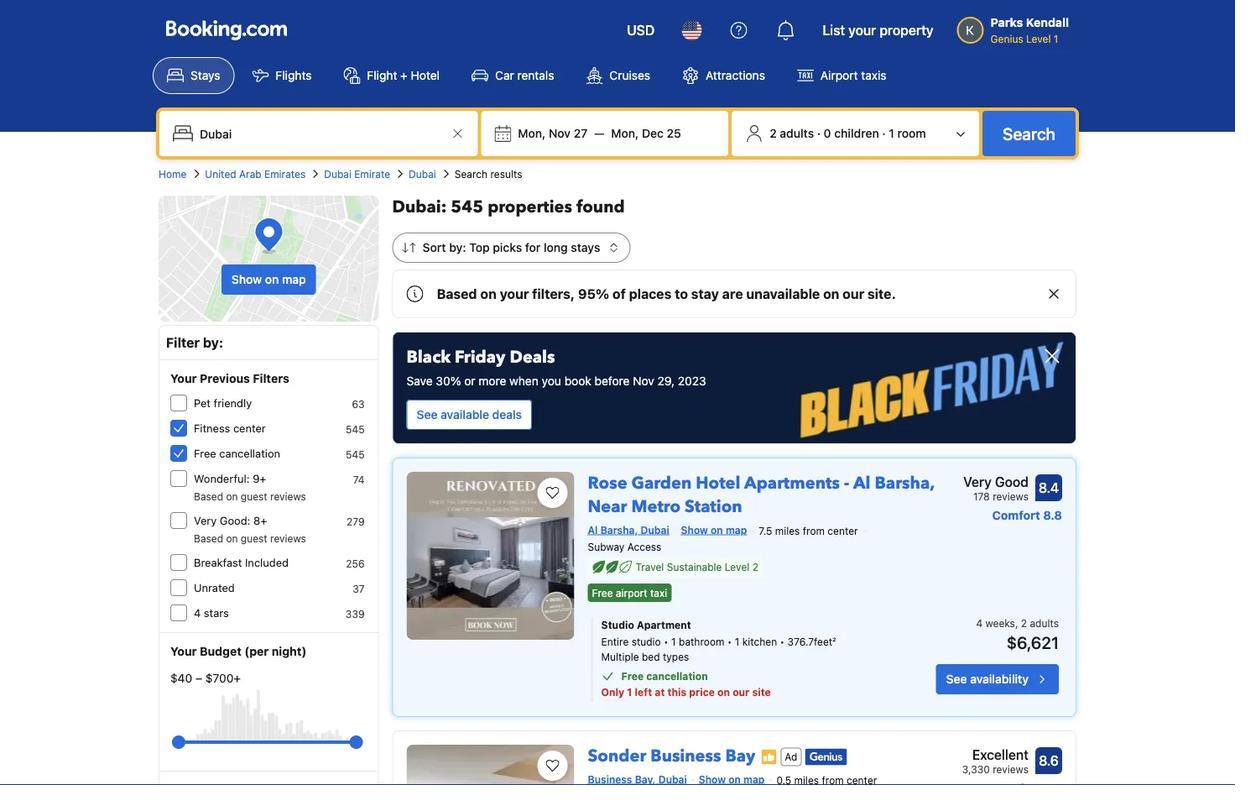 Task type: describe. For each thing, give the bounding box(es) containing it.
0 horizontal spatial your
[[500, 286, 529, 302]]

for
[[525, 241, 541, 254]]

$6,621
[[1007, 632, 1060, 652]]

2 for travel sustainable level 2
[[753, 561, 759, 573]]

bay
[[726, 745, 756, 768]]

7.5
[[759, 525, 773, 537]]

good:
[[220, 514, 251, 527]]

picks
[[493, 241, 522, 254]]

emirates
[[264, 168, 306, 180]]

search for search results
[[455, 168, 488, 180]]

fitness center
[[194, 422, 266, 434]]

very for good:
[[194, 514, 217, 527]]

site.
[[868, 286, 897, 302]]

airport taxis
[[821, 68, 887, 82]]

this
[[668, 686, 687, 698]]

scored 8.4 element
[[1036, 474, 1063, 501]]

see available deals
[[417, 408, 522, 421]]

included
[[245, 556, 289, 569]]

2 • from the left
[[728, 636, 733, 647]]

8.6
[[1039, 753, 1059, 769]]

apartment
[[637, 619, 692, 631]]

flight
[[367, 68, 397, 82]]

by: for sort
[[449, 241, 466, 254]]

0 horizontal spatial cancellation
[[219, 447, 281, 460]]

545 for free cancellation
[[346, 448, 365, 460]]

dubai emirate
[[324, 168, 390, 180]]

2 horizontal spatial free
[[622, 670, 644, 682]]

only
[[602, 686, 625, 698]]

—
[[595, 126, 605, 140]]

travel sustainable level 2
[[636, 561, 759, 573]]

dubai link
[[409, 166, 436, 181]]

airport
[[821, 68, 859, 82]]

by: for filter
[[203, 335, 223, 351]]

rose garden hotel apartments - al barsha, near metro station link
[[588, 465, 935, 518]]

based for good:
[[194, 532, 223, 544]]

wonderful:
[[194, 472, 250, 485]]

travel
[[636, 561, 664, 573]]

0 vertical spatial 545
[[451, 196, 484, 219]]

8.8
[[1044, 508, 1063, 522]]

al inside rose garden hotel apartments - al barsha, near metro station
[[854, 472, 871, 495]]

found
[[577, 196, 625, 219]]

properties
[[488, 196, 573, 219]]

studio apartment link
[[602, 617, 885, 632]]

1 horizontal spatial map
[[726, 524, 747, 536]]

stars
[[204, 607, 229, 619]]

1 vertical spatial level
[[725, 561, 750, 573]]

256
[[346, 557, 365, 569]]

search results
[[455, 168, 523, 180]]

dubai for dubai emirate
[[324, 168, 352, 180]]

your budget (per night)
[[170, 644, 307, 658]]

rose garden hotel apartments - al barsha, near metro station image
[[407, 472, 575, 640]]

4 weeks , 2 adults $6,621
[[977, 617, 1060, 652]]

unrated
[[194, 581, 235, 594]]

airport taxis link
[[783, 57, 901, 94]]

dubai emirate link
[[324, 166, 390, 181]]

booking.com image
[[166, 20, 287, 40]]

site
[[753, 686, 771, 698]]

very good: 8+
[[194, 514, 267, 527]]

0 vertical spatial based
[[437, 286, 477, 302]]

available
[[441, 408, 489, 421]]

from
[[803, 525, 825, 537]]

places
[[629, 286, 672, 302]]

Where are you going? field
[[193, 118, 448, 149]]

friday
[[455, 346, 506, 369]]

entire studio • 1 bathroom • 1 kitchen • 376.7feet² multiple bed types
[[602, 636, 836, 662]]

or
[[465, 374, 476, 388]]

your account menu parks kendall genius level 1 element
[[958, 8, 1076, 46]]

1 vertical spatial show on map
[[681, 524, 747, 536]]

74
[[353, 474, 365, 485]]

search for search
[[1003, 123, 1056, 143]]

before
[[595, 374, 630, 388]]

filters,
[[533, 286, 575, 302]]

sort by: top picks for long stays
[[423, 241, 601, 254]]

2023
[[678, 374, 707, 388]]

you
[[542, 374, 562, 388]]

4 for 4 weeks , 2 adults $6,621
[[977, 617, 983, 629]]

station
[[685, 495, 743, 518]]

0 vertical spatial your
[[849, 22, 877, 38]]

2 inside button
[[770, 126, 777, 140]]

rentals
[[518, 68, 554, 82]]

show inside button
[[232, 272, 262, 286]]

0 vertical spatial our
[[843, 286, 865, 302]]

united arab emirates link
[[205, 166, 306, 181]]

studio apartment
[[602, 619, 692, 631]]

4 for 4 stars
[[194, 607, 201, 619]]

this property is part of our preferred partner program. it's committed to providing excellent service and good value. it'll pay us a higher commission if you make a booking. image
[[761, 749, 778, 765]]

multiple
[[602, 651, 639, 662]]

8+
[[254, 514, 267, 527]]

kendall
[[1027, 16, 1070, 29]]

more
[[479, 374, 507, 388]]

attractions
[[706, 68, 766, 82]]

search button
[[983, 111, 1076, 156]]

near
[[588, 495, 627, 518]]

your for your previous filters
[[170, 372, 197, 385]]

kitchen
[[743, 636, 778, 647]]

37
[[353, 583, 365, 594]]

of
[[613, 286, 626, 302]]

search results updated. dubai: 545 properties found. applied filters: fitness center, free cancellation. element
[[393, 196, 1077, 219]]

list
[[823, 22, 846, 38]]

1 • from the left
[[664, 636, 669, 647]]

0 horizontal spatial nov
[[549, 126, 571, 140]]

filter
[[166, 335, 200, 351]]

taxi
[[651, 587, 668, 599]]

nov inside black friday deals save 30% or more when you book before nov 29, 2023
[[633, 374, 655, 388]]

results
[[491, 168, 523, 180]]

united
[[205, 168, 236, 180]]

+
[[401, 68, 408, 82]]

united arab emirates
[[205, 168, 306, 180]]

2 adults · 0 children · 1 room
[[770, 126, 927, 140]]

only 1 left at this price on our site
[[602, 686, 771, 698]]

1 inside parks kendall genius level 1
[[1054, 33, 1059, 44]]

room
[[898, 126, 927, 140]]

access
[[628, 541, 662, 553]]

bed
[[642, 651, 660, 662]]

entire
[[602, 636, 629, 647]]

very good element
[[964, 472, 1029, 492]]

flight + hotel link
[[329, 57, 454, 94]]

parks kendall genius level 1
[[991, 16, 1070, 44]]

availability
[[971, 672, 1029, 686]]

comfort
[[993, 508, 1041, 522]]

sonder
[[588, 745, 647, 768]]

339
[[346, 608, 365, 620]]

list your property link
[[813, 10, 944, 50]]



Task type: vqa. For each thing, say whether or not it's contained in the screenshot.
the top the Travel Sustainable Level 1
no



Task type: locate. For each thing, give the bounding box(es) containing it.
rose garden hotel apartments - al barsha, near metro station
[[588, 472, 935, 518]]

1 vertical spatial based on guest reviews
[[194, 532, 306, 544]]

63
[[352, 398, 365, 410]]

4 left the weeks in the bottom right of the page
[[977, 617, 983, 629]]

0 horizontal spatial very
[[194, 514, 217, 527]]

2 vertical spatial 2
[[1022, 617, 1028, 629]]

2 mon, from the left
[[611, 126, 639, 140]]

mon, nov 27 button
[[512, 118, 595, 149]]

2 left the 0
[[770, 126, 777, 140]]

0 horizontal spatial our
[[733, 686, 750, 698]]

property
[[880, 22, 934, 38]]

metro
[[632, 495, 681, 518]]

hotel inside flight + hotel link
[[411, 68, 440, 82]]

cancellation up 9+
[[219, 447, 281, 460]]

29,
[[658, 374, 675, 388]]

1 horizontal spatial see
[[947, 672, 968, 686]]

based down the wonderful:
[[194, 490, 223, 502]]

2 vertical spatial 545
[[346, 448, 365, 460]]

filter by:
[[166, 335, 223, 351]]

•
[[664, 636, 669, 647], [728, 636, 733, 647], [780, 636, 785, 647]]

· left the 0
[[818, 126, 821, 140]]

mon, up results
[[518, 126, 546, 140]]

reviews inside excellent 3,330 reviews
[[993, 763, 1029, 775]]

1 left room
[[889, 126, 895, 140]]

0 horizontal spatial level
[[725, 561, 750, 573]]

garden
[[632, 472, 692, 495]]

4 stars
[[194, 607, 229, 619]]

airport
[[616, 587, 648, 599]]

to
[[675, 286, 688, 302]]

0 horizontal spatial map
[[282, 272, 306, 286]]

black
[[407, 346, 451, 369]]

30%
[[436, 374, 461, 388]]

adults inside 4 weeks , 2 adults $6,621
[[1031, 617, 1060, 629]]

1 guest from the top
[[241, 490, 267, 502]]

0 vertical spatial free cancellation
[[194, 447, 281, 460]]

1 vertical spatial see
[[947, 672, 968, 686]]

0 vertical spatial map
[[282, 272, 306, 286]]

based on guest reviews for good:
[[194, 532, 306, 544]]

0
[[824, 126, 832, 140]]

rose
[[588, 472, 628, 495]]

based down top
[[437, 286, 477, 302]]

0 horizontal spatial mon,
[[518, 126, 546, 140]]

al right -
[[854, 472, 871, 495]]

1 horizontal spatial show on map
[[681, 524, 747, 536]]

stays
[[571, 241, 601, 254]]

this property is part of our preferred partner program. it's committed to providing excellent service and good value. it'll pay us a higher commission if you make a booking. image
[[761, 749, 778, 765]]

black friday deals save 30% or more when you book before nov 29, 2023
[[407, 346, 707, 388]]

0 horizontal spatial 4
[[194, 607, 201, 619]]

unavailable
[[747, 286, 820, 302]]

1 horizontal spatial adults
[[1031, 617, 1060, 629]]

long
[[544, 241, 568, 254]]

0 horizontal spatial ·
[[818, 126, 821, 140]]

1 horizontal spatial dubai
[[409, 168, 436, 180]]

your for your budget (per night)
[[170, 644, 197, 658]]

attractions link
[[668, 57, 780, 94]]

your
[[170, 372, 197, 385], [170, 644, 197, 658]]

1 vertical spatial hotel
[[696, 472, 741, 495]]

1 vertical spatial center
[[828, 525, 859, 537]]

center down friendly
[[233, 422, 266, 434]]

1 horizontal spatial nov
[[633, 374, 655, 388]]

4 left the stars at the bottom of the page
[[194, 607, 201, 619]]

1 horizontal spatial cancellation
[[647, 670, 708, 682]]

see inside 'link'
[[947, 672, 968, 686]]

based for 9+
[[194, 490, 223, 502]]

flights
[[276, 68, 312, 82]]

dubai:
[[393, 196, 447, 219]]

1 vertical spatial free cancellation
[[622, 670, 708, 682]]

0 vertical spatial barsha,
[[875, 472, 935, 495]]

0 horizontal spatial see
[[417, 408, 438, 421]]

free cancellation up at
[[622, 670, 708, 682]]

previous
[[200, 372, 250, 385]]

1 horizontal spatial ·
[[883, 126, 886, 140]]

see down save
[[417, 408, 438, 421]]

scored 8.6 element
[[1036, 747, 1063, 774]]

adults up $6,621
[[1031, 617, 1060, 629]]

group
[[179, 729, 356, 756]]

1 horizontal spatial free cancellation
[[622, 670, 708, 682]]

1 vertical spatial show
[[681, 524, 708, 536]]

0 vertical spatial by:
[[449, 241, 466, 254]]

1 vertical spatial very
[[194, 514, 217, 527]]

2 for 4 weeks , 2 adults $6,621
[[1022, 617, 1028, 629]]

free cancellation up wonderful: 9+ on the left of page
[[194, 447, 281, 460]]

adults left the 0
[[780, 126, 814, 140]]

0 vertical spatial see
[[417, 408, 438, 421]]

dubai: 545 properties found
[[393, 196, 625, 219]]

1 vertical spatial 545
[[346, 423, 365, 435]]

free left airport
[[592, 587, 613, 599]]

cruises
[[610, 68, 651, 82]]

4 inside 4 weeks , 2 adults $6,621
[[977, 617, 983, 629]]

level inside parks kendall genius level 1
[[1027, 33, 1052, 44]]

center right from
[[828, 525, 859, 537]]

barsha, right -
[[875, 472, 935, 495]]

2 adults · 0 children · 1 room button
[[739, 118, 973, 149]]

2 vertical spatial free
[[622, 670, 644, 682]]

business
[[651, 745, 722, 768]]

–
[[196, 671, 202, 685]]

see inside button
[[417, 408, 438, 421]]

see availability link
[[937, 664, 1060, 694]]

1 based on guest reviews from the top
[[194, 490, 306, 502]]

1 vertical spatial search
[[455, 168, 488, 180]]

hotel right + on the left top
[[411, 68, 440, 82]]

see left availability at the right bottom
[[947, 672, 968, 686]]

• down studio apartment link
[[728, 636, 733, 647]]

545 up 74
[[346, 448, 365, 460]]

genius discounts available at this property. image
[[806, 749, 848, 765], [806, 749, 848, 765]]

0 vertical spatial level
[[1027, 33, 1052, 44]]

1 horizontal spatial show
[[681, 524, 708, 536]]

0 horizontal spatial free
[[194, 447, 216, 460]]

1 inside 2 adults · 0 children · 1 room button
[[889, 126, 895, 140]]

1 horizontal spatial by:
[[449, 241, 466, 254]]

1 vertical spatial free
[[592, 587, 613, 599]]

usd button
[[617, 10, 665, 50]]

dubai for dubai
[[409, 168, 436, 180]]

flights link
[[238, 57, 326, 94]]

2 guest from the top
[[241, 532, 267, 544]]

376.7feet²
[[788, 636, 836, 647]]

2 inside 4 weeks , 2 adults $6,621
[[1022, 617, 1028, 629]]

1 mon, from the left
[[518, 126, 546, 140]]

• right kitchen
[[780, 636, 785, 647]]

1 horizontal spatial our
[[843, 286, 865, 302]]

545 down search results
[[451, 196, 484, 219]]

545 down 63
[[346, 423, 365, 435]]

sonder business bay
[[588, 745, 756, 768]]

2 horizontal spatial dubai
[[641, 524, 670, 536]]

dubai left emirate
[[324, 168, 352, 180]]

545 for fitness center
[[346, 423, 365, 435]]

nov left 27
[[549, 126, 571, 140]]

9+
[[253, 472, 267, 485]]

• down "apartment"
[[664, 636, 669, 647]]

2 your from the top
[[170, 644, 197, 658]]

1 horizontal spatial al
[[854, 472, 871, 495]]

free up left
[[622, 670, 644, 682]]

0 vertical spatial cancellation
[[219, 447, 281, 460]]

1
[[1054, 33, 1059, 44], [889, 126, 895, 140], [672, 636, 676, 647], [735, 636, 740, 647], [627, 686, 633, 698]]

0 horizontal spatial dubai
[[324, 168, 352, 180]]

1 vertical spatial barsha,
[[601, 524, 638, 536]]

1 horizontal spatial search
[[1003, 123, 1056, 143]]

0 vertical spatial free
[[194, 447, 216, 460]]

1 left left
[[627, 686, 633, 698]]

center inside 7.5 miles from center subway access
[[828, 525, 859, 537]]

sort
[[423, 241, 446, 254]]

barsha,
[[875, 472, 935, 495], [601, 524, 638, 536]]

2 horizontal spatial 2
[[1022, 617, 1028, 629]]

1 horizontal spatial 2
[[770, 126, 777, 140]]

7.5 miles from center subway access
[[588, 525, 859, 553]]

1 horizontal spatial •
[[728, 636, 733, 647]]

al
[[854, 472, 871, 495], [588, 524, 598, 536]]

1 horizontal spatial your
[[849, 22, 877, 38]]

0 horizontal spatial by:
[[203, 335, 223, 351]]

0 horizontal spatial center
[[233, 422, 266, 434]]

178
[[974, 490, 991, 502]]

emirate
[[354, 168, 390, 180]]

1 vertical spatial your
[[170, 644, 197, 658]]

2 horizontal spatial •
[[780, 636, 785, 647]]

dubai up access
[[641, 524, 670, 536]]

mon,
[[518, 126, 546, 140], [611, 126, 639, 140]]

1 horizontal spatial 4
[[977, 617, 983, 629]]

0 horizontal spatial 2
[[753, 561, 759, 573]]

1 horizontal spatial level
[[1027, 33, 1052, 44]]

see for see available deals
[[417, 408, 438, 421]]

mon, dec 25 button
[[605, 118, 688, 149]]

1 horizontal spatial very
[[964, 474, 992, 490]]

0 horizontal spatial search
[[455, 168, 488, 180]]

top
[[470, 241, 490, 254]]

0 vertical spatial al
[[854, 472, 871, 495]]

your up $40
[[170, 644, 197, 658]]

hotel for garden
[[696, 472, 741, 495]]

show on map inside show on map button
[[232, 272, 306, 286]]

1 horizontal spatial center
[[828, 525, 859, 537]]

guest down 8+
[[241, 532, 267, 544]]

0 vertical spatial guest
[[241, 490, 267, 502]]

0 vertical spatial your
[[170, 372, 197, 385]]

1 horizontal spatial mon,
[[611, 126, 639, 140]]

barsha, inside rose garden hotel apartments - al barsha, near metro station
[[875, 472, 935, 495]]

level down kendall in the top right of the page
[[1027, 33, 1052, 44]]

show on map button
[[222, 264, 316, 295]]

0 horizontal spatial •
[[664, 636, 669, 647]]

our left site. in the top right of the page
[[843, 286, 865, 302]]

0 vertical spatial hotel
[[411, 68, 440, 82]]

· right "children"
[[883, 126, 886, 140]]

95%
[[578, 286, 610, 302]]

search inside button
[[1003, 123, 1056, 143]]

1 · from the left
[[818, 126, 821, 140]]

deals
[[510, 346, 555, 369]]

0 vertical spatial very
[[964, 474, 992, 490]]

dubai
[[324, 168, 352, 180], [409, 168, 436, 180], [641, 524, 670, 536]]

free
[[194, 447, 216, 460], [592, 587, 613, 599], [622, 670, 644, 682]]

see for see availability
[[947, 672, 968, 686]]

0 horizontal spatial show on map
[[232, 272, 306, 286]]

studio
[[632, 636, 661, 647]]

guest down 9+
[[241, 490, 267, 502]]

2 · from the left
[[883, 126, 886, 140]]

apartments
[[745, 472, 840, 495]]

very up 178
[[964, 474, 992, 490]]

0 horizontal spatial show
[[232, 272, 262, 286]]

level down 7.5 miles from center subway access
[[725, 561, 750, 573]]

0 vertical spatial center
[[233, 422, 266, 434]]

miles
[[776, 525, 800, 537]]

based up breakfast
[[194, 532, 223, 544]]

1 down kendall in the top right of the page
[[1054, 33, 1059, 44]]

2 based on guest reviews from the top
[[194, 532, 306, 544]]

1 vertical spatial adults
[[1031, 617, 1060, 629]]

studio
[[602, 619, 635, 631]]

stays
[[191, 68, 220, 82]]

1 down studio apartment link
[[735, 636, 740, 647]]

hotel up station
[[696, 472, 741, 495]]

based on guest reviews down 8+
[[194, 532, 306, 544]]

0 horizontal spatial adults
[[780, 126, 814, 140]]

nov
[[549, 126, 571, 140], [633, 374, 655, 388]]

0 vertical spatial nov
[[549, 126, 571, 140]]

save
[[407, 374, 433, 388]]

1 horizontal spatial hotel
[[696, 472, 741, 495]]

0 horizontal spatial free cancellation
[[194, 447, 281, 460]]

our left site
[[733, 686, 750, 698]]

ad
[[785, 751, 798, 763]]

al up subway
[[588, 524, 598, 536]]

1 vertical spatial map
[[726, 524, 747, 536]]

your left filters,
[[500, 286, 529, 302]]

very inside very good 178 reviews
[[964, 474, 992, 490]]

home link
[[159, 166, 187, 181]]

adults inside button
[[780, 126, 814, 140]]

mon, right —
[[611, 126, 639, 140]]

fitness
[[194, 422, 230, 434]]

cancellation up this
[[647, 670, 708, 682]]

your right list
[[849, 22, 877, 38]]

by:
[[449, 241, 466, 254], [203, 335, 223, 351]]

our
[[843, 286, 865, 302], [733, 686, 750, 698]]

genius
[[991, 33, 1024, 44]]

your up pet on the bottom left of the page
[[170, 372, 197, 385]]

pet friendly
[[194, 397, 252, 409]]

0 vertical spatial based on guest reviews
[[194, 490, 306, 502]]

free down the fitness
[[194, 447, 216, 460]]

excellent element
[[963, 745, 1029, 765]]

wonderful: 9+
[[194, 472, 267, 485]]

0 vertical spatial show
[[232, 272, 262, 286]]

1 vertical spatial al
[[588, 524, 598, 536]]

hotel inside rose garden hotel apartments - al barsha, near metro station
[[696, 472, 741, 495]]

1 up types
[[672, 636, 676, 647]]

1 vertical spatial nov
[[633, 374, 655, 388]]

2 down 7.5 miles from center subway access
[[753, 561, 759, 573]]

very left good:
[[194, 514, 217, 527]]

2 vertical spatial based
[[194, 532, 223, 544]]

price
[[690, 686, 715, 698]]

guest for good:
[[241, 532, 267, 544]]

1 vertical spatial our
[[733, 686, 750, 698]]

hotel for +
[[411, 68, 440, 82]]

on inside show on map button
[[265, 272, 279, 286]]

subway
[[588, 541, 625, 553]]

home
[[159, 168, 187, 180]]

very for good
[[964, 474, 992, 490]]

1 horizontal spatial barsha,
[[875, 472, 935, 495]]

guest for 9+
[[241, 490, 267, 502]]

sonder business bay link
[[588, 738, 756, 768]]

based on guest reviews down 9+
[[194, 490, 306, 502]]

barsha, up subway
[[601, 524, 638, 536]]

your previous filters
[[170, 372, 290, 385]]

by: left top
[[449, 241, 466, 254]]

by: right filter
[[203, 335, 223, 351]]

1 vertical spatial based
[[194, 490, 223, 502]]

0 horizontal spatial hotel
[[411, 68, 440, 82]]

dubai up dubai:
[[409, 168, 436, 180]]

0 vertical spatial search
[[1003, 123, 1056, 143]]

your
[[849, 22, 877, 38], [500, 286, 529, 302]]

list your property
[[823, 22, 934, 38]]

1 vertical spatial by:
[[203, 335, 223, 351]]

1 your from the top
[[170, 372, 197, 385]]

1 vertical spatial cancellation
[[647, 670, 708, 682]]

usd
[[627, 22, 655, 38]]

0 horizontal spatial al
[[588, 524, 598, 536]]

map inside button
[[282, 272, 306, 286]]

based on guest reviews for 9+
[[194, 490, 306, 502]]

black friday deals image
[[393, 332, 1076, 443]]

reviews inside very good 178 reviews
[[993, 490, 1029, 502]]

car rentals link
[[458, 57, 569, 94]]

2 right ,
[[1022, 617, 1028, 629]]

nov left 29,
[[633, 374, 655, 388]]

reviews
[[270, 490, 306, 502], [993, 490, 1029, 502], [270, 532, 306, 544], [993, 763, 1029, 775]]

0 horizontal spatial barsha,
[[601, 524, 638, 536]]

1 vertical spatial guest
[[241, 532, 267, 544]]

3 • from the left
[[780, 636, 785, 647]]



